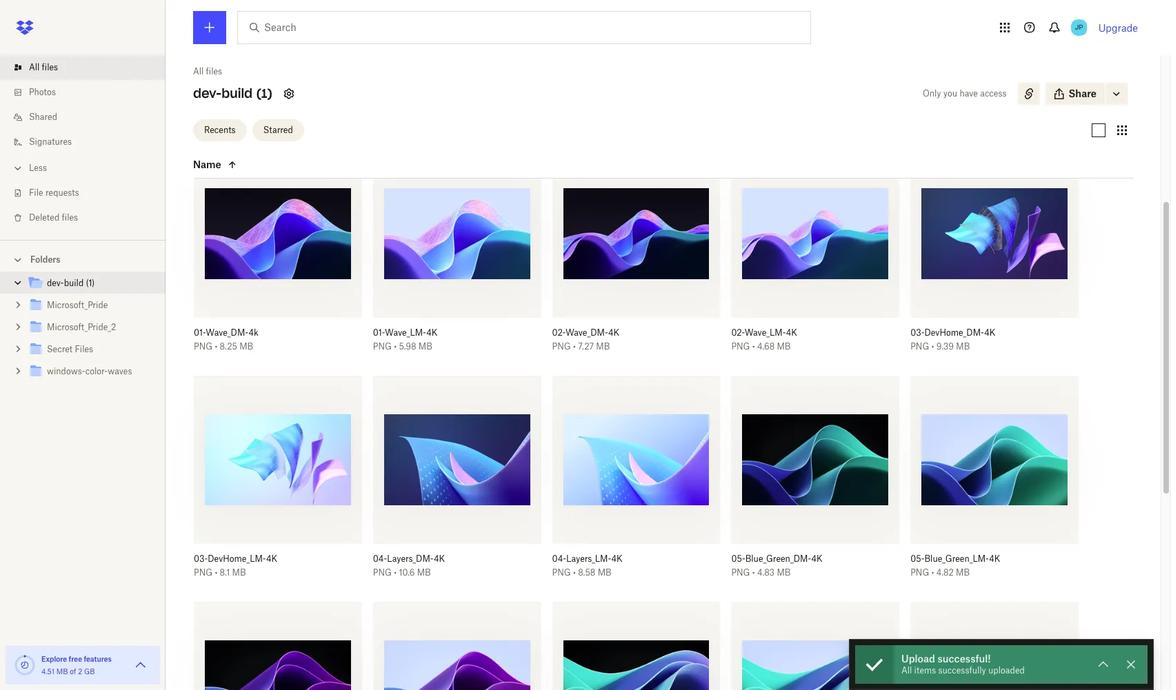 Task type: describe. For each thing, give the bounding box(es) containing it.
uploaded
[[989, 666, 1025, 676]]

microsoft_pride_2 link
[[28, 319, 155, 337]]

03-devhome_lm-4k png • 8.1 mb
[[194, 554, 277, 578]]

Search in folder "Dropbox" text field
[[264, 20, 782, 35]]

02-wave_lm-4k button
[[732, 328, 869, 339]]

folders button
[[0, 249, 166, 270]]

photos
[[29, 87, 56, 97]]

• for 5.98
[[394, 341, 397, 352]]

secret files link
[[28, 341, 155, 359]]

only you have access
[[923, 88, 1007, 99]]

name
[[193, 158, 221, 170]]

02-wave_dm-4k png • 7.27 mb
[[552, 328, 620, 352]]

microsoft_pride link
[[28, 297, 155, 315]]

jp
[[1075, 23, 1084, 32]]

8.58
[[578, 568, 596, 578]]

requests
[[45, 188, 79, 198]]

• for 4.68
[[753, 341, 755, 352]]

05-blue_green_dm-4k png • 4.83 mb
[[732, 554, 823, 578]]

folder settings image
[[281, 86, 297, 102]]

explore
[[41, 655, 67, 664]]

you
[[944, 88, 958, 99]]

mb for png • 4.83 mb
[[777, 568, 791, 578]]

• for 8.58
[[573, 568, 576, 578]]

less
[[29, 163, 47, 173]]

mb inside explore free features 4.51 mb of 2 gb
[[56, 668, 68, 676]]

secret
[[47, 344, 73, 355]]

png for 01-wave_lm-4k png • 5.98 mb
[[373, 341, 392, 352]]

png for 01-wave_dm-4k png • 8.25 mb
[[194, 341, 213, 352]]

shared link
[[11, 105, 166, 130]]

file, 05-blue_green_dm-4k.png row
[[726, 376, 900, 588]]

items
[[915, 666, 936, 676]]

devhome_dm-
[[925, 328, 985, 338]]

9.39
[[937, 341, 954, 352]]

4.68
[[758, 341, 775, 352]]

file
[[29, 188, 43, 198]]

mb for png • 9.39 mb
[[956, 341, 970, 352]]

dropbox image
[[11, 14, 39, 41]]

devhome_lm-
[[208, 554, 266, 564]]

file, 05-blue_green_lm-4k.png row
[[905, 376, 1079, 588]]

4k for 02-wave_lm-4k png • 4.68 mb
[[786, 328, 797, 338]]

1 vertical spatial dev-build (1)
[[47, 278, 95, 288]]

files inside deleted files link
[[62, 212, 78, 223]]

jp button
[[1068, 17, 1091, 39]]

microsoft_pride
[[47, 300, 108, 310]]

dev- inside the dev-build (1) link
[[47, 278, 64, 288]]

starred
[[263, 125, 293, 135]]

png for 02-wave_lm-4k png • 4.68 mb
[[732, 341, 750, 352]]

successfully
[[939, 666, 986, 676]]

features
[[84, 655, 112, 664]]

file, 02-wave_lm-4k.png row
[[726, 150, 900, 362]]

file, 02-wave_dm-4k.png row
[[547, 150, 721, 362]]

file, 03-devhome_lm-4k.png row
[[188, 376, 362, 588]]

have
[[960, 88, 978, 99]]

waves
[[108, 366, 132, 377]]

group containing dev-build (1)
[[0, 270, 166, 393]]

file, 06-blue_purple_dm-4k.png row
[[194, 602, 362, 691]]

4k for 04-layers_dm-4k png • 10.6 mb
[[434, 554, 445, 564]]

blue_green_lm-
[[925, 554, 989, 564]]

deleted files
[[29, 212, 78, 223]]

4k for 05-blue_green_lm-4k png • 4.82 mb
[[989, 554, 1001, 564]]

10.6
[[399, 568, 415, 578]]

05-blue_green_dm-4k button
[[732, 554, 869, 565]]

files inside all files list item
[[42, 62, 58, 72]]

05- for blue_green_lm-
[[911, 554, 925, 564]]

upload complete image
[[856, 646, 894, 684]]

05-blue_green_lm-4k png • 4.82 mb
[[911, 554, 1001, 578]]

04-layers_lm-4k button
[[552, 554, 690, 565]]

signatures
[[29, 137, 72, 147]]

file, 04-layers_dm-4k.png row
[[368, 376, 541, 588]]

file, 01-wave_lm-4k.png row
[[368, 150, 541, 362]]

4k for 02-wave_dm-4k png • 7.27 mb
[[609, 328, 620, 338]]

deleted
[[29, 212, 60, 223]]

4k for 05-blue_green_dm-4k png • 4.83 mb
[[812, 554, 823, 564]]

layers_dm-
[[387, 554, 434, 564]]

0 vertical spatial (1)
[[256, 86, 272, 101]]

• for 9.39
[[932, 341, 935, 352]]

01- for wave_lm-
[[373, 328, 385, 338]]

02- for wave_dm-
[[552, 328, 566, 338]]

1 horizontal spatial build
[[222, 86, 253, 101]]

upload successful! all items successfully uploaded
[[902, 653, 1025, 676]]

upgrade link
[[1099, 22, 1138, 33]]

windows-
[[47, 366, 85, 377]]

successful!
[[938, 653, 991, 665]]

03-devhome_dm-4k button
[[911, 328, 1049, 339]]

signatures link
[[11, 130, 166, 155]]

• for 7.27
[[573, 341, 576, 352]]

4k for 03-devhome_lm-4k png • 8.1 mb
[[266, 554, 277, 564]]

all files inside list item
[[29, 62, 58, 72]]

file, 07-green_blue_dm-4k.png row
[[552, 602, 721, 691]]

recents button
[[193, 119, 247, 141]]

png for 04-layers_dm-4k png • 10.6 mb
[[373, 568, 392, 578]]

02- for wave_lm-
[[732, 328, 745, 338]]

4k for 04-layers_lm-4k png • 8.58 mb
[[612, 554, 623, 564]]

file requests
[[29, 188, 79, 198]]

• for 8.25
[[215, 341, 218, 352]]

4.51
[[41, 668, 55, 676]]

file, 06-blue_purple_lm-4k.png row
[[373, 602, 541, 691]]

2 horizontal spatial files
[[206, 66, 222, 77]]

name button
[[193, 156, 309, 173]]

mb for png • 7.27 mb
[[596, 341, 610, 352]]

free
[[69, 655, 82, 664]]

1 horizontal spatial all
[[193, 66, 204, 77]]



Task type: vqa. For each thing, say whether or not it's contained in the screenshot.
top "0"
no



Task type: locate. For each thing, give the bounding box(es) containing it.
gb
[[84, 668, 95, 676]]

of
[[70, 668, 76, 676]]

mb right 10.6
[[417, 568, 431, 578]]

• left 10.6
[[394, 568, 397, 578]]

png left 8.58
[[552, 568, 571, 578]]

1 horizontal spatial 02-
[[732, 328, 745, 338]]

1 horizontal spatial files
[[62, 212, 78, 223]]

8.1
[[220, 568, 230, 578]]

01-
[[194, 328, 206, 338], [373, 328, 385, 338]]

1 horizontal spatial all files
[[193, 66, 222, 77]]

all inside upload successful! all items successfully uploaded
[[902, 666, 912, 676]]

(1)
[[256, 86, 272, 101], [86, 278, 95, 288]]

• for 10.6
[[394, 568, 397, 578]]

4k
[[249, 328, 258, 338]]

less image
[[11, 161, 25, 175]]

• inside 02-wave_lm-4k png • 4.68 mb
[[753, 341, 755, 352]]

folders
[[30, 255, 60, 265]]

03-devhome_lm-4k button
[[194, 554, 332, 565]]

0 vertical spatial dev-build (1)
[[193, 86, 272, 101]]

• inside '01-wave_lm-4k png • 5.98 mb'
[[394, 341, 397, 352]]

1 horizontal spatial dev-build (1)
[[193, 86, 272, 101]]

group
[[0, 270, 166, 393]]

0 horizontal spatial wave_dm-
[[206, 328, 249, 338]]

file, 08-green_blue_dm-4k.png row
[[911, 602, 1079, 691]]

build up recents
[[222, 86, 253, 101]]

1 horizontal spatial wave_lm-
[[745, 328, 786, 338]]

all inside list item
[[29, 62, 40, 72]]

files up recents
[[206, 66, 222, 77]]

8.25
[[220, 341, 237, 352]]

01- inside '01-wave_lm-4k png • 5.98 mb'
[[373, 328, 385, 338]]

02-
[[552, 328, 566, 338], [732, 328, 745, 338]]

wave_lm- up 4.68
[[745, 328, 786, 338]]

mb for png • 8.25 mb
[[240, 341, 253, 352]]

wave_dm-
[[206, 328, 249, 338], [566, 328, 609, 338]]

4k inside the 05-blue_green_dm-4k png • 4.83 mb
[[812, 554, 823, 564]]

1 vertical spatial (1)
[[86, 278, 95, 288]]

04-layers_dm-4k png • 10.6 mb
[[373, 554, 445, 578]]

upload complete status
[[856, 646, 894, 686]]

0 vertical spatial build
[[222, 86, 253, 101]]

png left 8.1
[[194, 568, 213, 578]]

mb inside '01-wave_lm-4k png • 5.98 mb'
[[419, 341, 432, 352]]

• inside the 05-blue_green_dm-4k png • 4.83 mb
[[753, 568, 755, 578]]

wave_dm- inside '01-wave_dm-4k png • 8.25 mb'
[[206, 328, 249, 338]]

• left 8.25
[[215, 341, 218, 352]]

5.98
[[399, 341, 416, 352]]

wave_lm- for 4.68
[[745, 328, 786, 338]]

wave_dm- for 7.27
[[566, 328, 609, 338]]

wave_lm- up 5.98
[[385, 328, 426, 338]]

all down upload
[[902, 666, 912, 676]]

1 wave_dm- from the left
[[206, 328, 249, 338]]

01-wave_dm-4k png • 8.25 mb
[[194, 328, 258, 352]]

upload
[[902, 653, 936, 665]]

mb down devhome_dm- at the top right
[[956, 341, 970, 352]]

• for 4.83
[[753, 568, 755, 578]]

png inside 04-layers_dm-4k png • 10.6 mb
[[373, 568, 392, 578]]

02-wave_dm-4k button
[[552, 328, 690, 339]]

layers_lm-
[[566, 554, 612, 564]]

png inside '01-wave_lm-4k png • 5.98 mb'
[[373, 341, 392, 352]]

4.82
[[937, 568, 954, 578]]

• left 5.98
[[394, 341, 397, 352]]

0 horizontal spatial dev-build (1)
[[47, 278, 95, 288]]

(1) up microsoft_pride link
[[86, 278, 95, 288]]

0 horizontal spatial 01-
[[194, 328, 206, 338]]

4k inside 05-blue_green_lm-4k png • 4.82 mb
[[989, 554, 1001, 564]]

quota usage element
[[14, 655, 36, 677]]

recents
[[204, 125, 236, 135]]

photos link
[[11, 80, 166, 105]]

04- inside 04-layers_lm-4k png • 8.58 mb
[[552, 554, 566, 564]]

share
[[1069, 88, 1097, 99]]

file requests link
[[11, 181, 166, 206]]

03- inside 03-devhome_dm-4k png • 9.39 mb
[[911, 328, 925, 338]]

files
[[75, 344, 93, 355]]

mb inside the 05-blue_green_dm-4k png • 4.83 mb
[[777, 568, 791, 578]]

05-blue_green_lm-4k button
[[911, 554, 1049, 565]]

mb for png • 8.58 mb
[[598, 568, 612, 578]]

1 horizontal spatial 01-
[[373, 328, 385, 338]]

png for 03-devhome_dm-4k png • 9.39 mb
[[911, 341, 930, 352]]

deleted files link
[[11, 206, 166, 230]]

png left 4.68
[[732, 341, 750, 352]]

1 01- from the left
[[194, 328, 206, 338]]

2 02- from the left
[[732, 328, 745, 338]]

file, 04-layers_lm-4k.png row
[[547, 376, 721, 588]]

03- inside 03-devhome_lm-4k png • 8.1 mb
[[194, 554, 208, 564]]

dev- down folders
[[47, 278, 64, 288]]

png left 8.25
[[194, 341, 213, 352]]

1 horizontal spatial all files link
[[193, 65, 222, 79]]

• left 4.68
[[753, 341, 755, 352]]

mb down blue_green_dm- on the right bottom of the page
[[777, 568, 791, 578]]

02- inside 02-wave_lm-4k png • 4.68 mb
[[732, 328, 745, 338]]

all files up photos
[[29, 62, 58, 72]]

• inside 03-devhome_dm-4k png • 9.39 mb
[[932, 341, 935, 352]]

color-
[[85, 366, 108, 377]]

• left 9.39
[[932, 341, 935, 352]]

• inside 03-devhome_lm-4k png • 8.1 mb
[[215, 568, 218, 578]]

mb for png • 4.82 mb
[[956, 568, 970, 578]]

wave_lm-
[[385, 328, 426, 338], [745, 328, 786, 338]]

mb for png • 8.1 mb
[[232, 568, 246, 578]]

4k inside 03-devhome_lm-4k png • 8.1 mb
[[266, 554, 277, 564]]

4k for 01-wave_lm-4k png • 5.98 mb
[[426, 328, 438, 338]]

file, 01-wave_dm-4k.png row
[[188, 150, 362, 362]]

png left 5.98
[[373, 341, 392, 352]]

• inside 04-layers_dm-4k png • 10.6 mb
[[394, 568, 397, 578]]

all up photos
[[29, 62, 40, 72]]

4k inside 02-wave_dm-4k png • 7.27 mb
[[609, 328, 620, 338]]

mb right 7.27
[[596, 341, 610, 352]]

all files up recents
[[193, 66, 222, 77]]

mb down "4k"
[[240, 341, 253, 352]]

04-layers_lm-4k png • 8.58 mb
[[552, 554, 623, 578]]

all files link up recents
[[193, 65, 222, 79]]

mb for png • 5.98 mb
[[419, 341, 432, 352]]

shared
[[29, 112, 57, 122]]

mb down devhome_lm-
[[232, 568, 246, 578]]

1 horizontal spatial dev-
[[193, 86, 222, 101]]

0 horizontal spatial build
[[64, 278, 84, 288]]

01- for wave_dm-
[[194, 328, 206, 338]]

starred button
[[252, 119, 304, 141]]

0 horizontal spatial (1)
[[86, 278, 95, 288]]

png inside 03-devhome_dm-4k png • 9.39 mb
[[911, 341, 930, 352]]

png inside 02-wave_lm-4k png • 4.68 mb
[[732, 341, 750, 352]]

• for 4.82
[[932, 568, 935, 578]]

1 horizontal spatial 04-
[[552, 554, 566, 564]]

png inside 05-blue_green_lm-4k png • 4.82 mb
[[911, 568, 930, 578]]

access
[[981, 88, 1007, 99]]

• left 4.82
[[932, 568, 935, 578]]

explore free features 4.51 mb of 2 gb
[[41, 655, 112, 676]]

wave_dm- up 7.27
[[566, 328, 609, 338]]

all up recents button
[[193, 66, 204, 77]]

•
[[215, 341, 218, 352], [394, 341, 397, 352], [573, 341, 576, 352], [753, 341, 755, 352], [932, 341, 935, 352], [215, 568, 218, 578], [394, 568, 397, 578], [573, 568, 576, 578], [753, 568, 755, 578], [932, 568, 935, 578]]

dev- up recents
[[193, 86, 222, 101]]

mb inside '01-wave_dm-4k png • 8.25 mb'
[[240, 341, 253, 352]]

03-devhome_dm-4k png • 9.39 mb
[[911, 328, 996, 352]]

02-wave_lm-4k png • 4.68 mb
[[732, 328, 797, 352]]

mb for png • 4.68 mb
[[777, 341, 791, 352]]

png for 04-layers_lm-4k png • 8.58 mb
[[552, 568, 571, 578]]

1 vertical spatial dev-
[[47, 278, 64, 288]]

05- for blue_green_dm-
[[732, 554, 746, 564]]

dev-build (1) up microsoft_pride
[[47, 278, 95, 288]]

only
[[923, 88, 941, 99]]

04-layers_dm-4k button
[[373, 554, 511, 565]]

03- for devhome_dm-
[[911, 328, 925, 338]]

0 horizontal spatial all
[[29, 62, 40, 72]]

upgrade
[[1099, 22, 1138, 33]]

• left 7.27
[[573, 341, 576, 352]]

2 01- from the left
[[373, 328, 385, 338]]

blue_green_dm-
[[746, 554, 812, 564]]

wave_dm- for 8.25
[[206, 328, 249, 338]]

1 04- from the left
[[373, 554, 387, 564]]

png
[[194, 341, 213, 352], [373, 341, 392, 352], [552, 341, 571, 352], [732, 341, 750, 352], [911, 341, 930, 352], [194, 568, 213, 578], [373, 568, 392, 578], [552, 568, 571, 578], [732, 568, 750, 578], [911, 568, 930, 578]]

0 horizontal spatial all files
[[29, 62, 58, 72]]

list
[[0, 47, 166, 240]]

• left 8.58
[[573, 568, 576, 578]]

mb right 8.58
[[598, 568, 612, 578]]

secret files
[[47, 344, 93, 355]]

0 horizontal spatial 04-
[[373, 554, 387, 564]]

1 vertical spatial 03-
[[194, 554, 208, 564]]

mb inside 04-layers_dm-4k png • 10.6 mb
[[417, 568, 431, 578]]

png left 10.6
[[373, 568, 392, 578]]

png for 03-devhome_lm-4k png • 8.1 mb
[[194, 568, 213, 578]]

04- inside 04-layers_dm-4k png • 10.6 mb
[[373, 554, 387, 564]]

1 horizontal spatial 03-
[[911, 328, 925, 338]]

1 wave_lm- from the left
[[385, 328, 426, 338]]

mb left of at the bottom of page
[[56, 668, 68, 676]]

0 horizontal spatial 02-
[[552, 328, 566, 338]]

0 horizontal spatial files
[[42, 62, 58, 72]]

• left 8.1
[[215, 568, 218, 578]]

mb for png • 10.6 mb
[[417, 568, 431, 578]]

2 wave_lm- from the left
[[745, 328, 786, 338]]

dev-build (1) up recents
[[193, 86, 272, 101]]

mb inside 02-wave_dm-4k png • 7.27 mb
[[596, 341, 610, 352]]

7.27
[[578, 341, 594, 352]]

files
[[42, 62, 58, 72], [206, 66, 222, 77], [62, 212, 78, 223]]

png for 05-blue_green_dm-4k png • 4.83 mb
[[732, 568, 750, 578]]

• inside '01-wave_dm-4k png • 8.25 mb'
[[215, 341, 218, 352]]

1 vertical spatial build
[[64, 278, 84, 288]]

05-
[[732, 554, 746, 564], [911, 554, 925, 564]]

1 02- from the left
[[552, 328, 566, 338]]

4k inside 04-layers_lm-4k png • 8.58 mb
[[612, 554, 623, 564]]

png inside 02-wave_dm-4k png • 7.27 mb
[[552, 341, 571, 352]]

04- for layers_dm-
[[373, 554, 387, 564]]

png left 4.82
[[911, 568, 930, 578]]

list containing all files
[[0, 47, 166, 240]]

dev-build (1) link
[[28, 275, 155, 293]]

all files link up shared link
[[11, 55, 166, 80]]

build up microsoft_pride
[[64, 278, 84, 288]]

4k inside '01-wave_lm-4k png • 5.98 mb'
[[426, 328, 438, 338]]

png left 9.39
[[911, 341, 930, 352]]

4k inside 03-devhome_dm-4k png • 9.39 mb
[[985, 328, 996, 338]]

None field
[[0, 0, 106, 15]]

png left 4.83
[[732, 568, 750, 578]]

2 wave_dm- from the left
[[566, 328, 609, 338]]

0 vertical spatial 03-
[[911, 328, 925, 338]]

0 horizontal spatial 05-
[[732, 554, 746, 564]]

0 horizontal spatial wave_lm-
[[385, 328, 426, 338]]

wave_lm- inside '01-wave_lm-4k png • 5.98 mb'
[[385, 328, 426, 338]]

wave_lm- for 5.98
[[385, 328, 426, 338]]

mb inside 02-wave_lm-4k png • 4.68 mb
[[777, 341, 791, 352]]

03- for devhome_lm-
[[194, 554, 208, 564]]

• for 8.1
[[215, 568, 218, 578]]

• inside 02-wave_dm-4k png • 7.27 mb
[[573, 341, 576, 352]]

2 05- from the left
[[911, 554, 925, 564]]

1 horizontal spatial (1)
[[256, 86, 272, 101]]

0 horizontal spatial all files link
[[11, 55, 166, 80]]

mb inside 04-layers_lm-4k png • 8.58 mb
[[598, 568, 612, 578]]

all files list item
[[0, 55, 166, 80]]

01-wave_dm-4k button
[[194, 328, 332, 339]]

04- for layers_lm-
[[552, 554, 566, 564]]

05- inside 05-blue_green_lm-4k png • 4.82 mb
[[911, 554, 925, 564]]

dev-build (1)
[[193, 86, 272, 101], [47, 278, 95, 288]]

2
[[78, 668, 82, 676]]

file, 03-devhome_dm-4k.png row
[[905, 150, 1079, 362]]

1 05- from the left
[[732, 554, 746, 564]]

mb inside 03-devhome_dm-4k png • 9.39 mb
[[956, 341, 970, 352]]

• inside 04-layers_lm-4k png • 8.58 mb
[[573, 568, 576, 578]]

dev-
[[193, 86, 222, 101], [47, 278, 64, 288]]

microsoft_pride_2
[[47, 322, 116, 333]]

4k inside 04-layers_dm-4k png • 10.6 mb
[[434, 554, 445, 564]]

png left 7.27
[[552, 341, 571, 352]]

mb inside 03-devhome_lm-4k png • 8.1 mb
[[232, 568, 246, 578]]

0 horizontal spatial 03-
[[194, 554, 208, 564]]

png for 02-wave_dm-4k png • 7.27 mb
[[552, 341, 571, 352]]

4k for 03-devhome_dm-4k png • 9.39 mb
[[985, 328, 996, 338]]

4k inside 02-wave_lm-4k png • 4.68 mb
[[786, 328, 797, 338]]

files right "deleted"
[[62, 212, 78, 223]]

02- inside 02-wave_dm-4k png • 7.27 mb
[[552, 328, 566, 338]]

01- inside '01-wave_dm-4k png • 8.25 mb'
[[194, 328, 206, 338]]

png inside 03-devhome_lm-4k png • 8.1 mb
[[194, 568, 213, 578]]

png inside '01-wave_dm-4k png • 8.25 mb'
[[194, 341, 213, 352]]

4.83
[[758, 568, 775, 578]]

1 horizontal spatial wave_dm-
[[566, 328, 609, 338]]

03-
[[911, 328, 925, 338], [194, 554, 208, 564]]

mb down blue_green_lm-
[[956, 568, 970, 578]]

share button
[[1046, 83, 1105, 105]]

1 horizontal spatial 05-
[[911, 554, 925, 564]]

png inside 04-layers_lm-4k png • 8.58 mb
[[552, 568, 571, 578]]

windows-color-waves link
[[28, 363, 155, 382]]

build
[[222, 86, 253, 101], [64, 278, 84, 288]]

mb right 5.98
[[419, 341, 432, 352]]

(1) left "folder settings" image
[[256, 86, 272, 101]]

• inside 05-blue_green_lm-4k png • 4.82 mb
[[932, 568, 935, 578]]

4k
[[426, 328, 438, 338], [609, 328, 620, 338], [786, 328, 797, 338], [985, 328, 996, 338], [266, 554, 277, 564], [434, 554, 445, 564], [612, 554, 623, 564], [812, 554, 823, 564], [989, 554, 1001, 564]]

2 horizontal spatial all
[[902, 666, 912, 676]]

mb right 4.68
[[777, 341, 791, 352]]

windows-color-waves
[[47, 366, 132, 377]]

2 04- from the left
[[552, 554, 566, 564]]

files up photos
[[42, 62, 58, 72]]

wave_dm- up 8.25
[[206, 328, 249, 338]]

png inside the 05-blue_green_dm-4k png • 4.83 mb
[[732, 568, 750, 578]]

0 vertical spatial dev-
[[193, 86, 222, 101]]

01-wave_lm-4k button
[[373, 328, 511, 339]]

mb
[[240, 341, 253, 352], [419, 341, 432, 352], [596, 341, 610, 352], [777, 341, 791, 352], [956, 341, 970, 352], [232, 568, 246, 578], [417, 568, 431, 578], [598, 568, 612, 578], [777, 568, 791, 578], [956, 568, 970, 578], [56, 668, 68, 676]]

mb inside 05-blue_green_lm-4k png • 4.82 mb
[[956, 568, 970, 578]]

05- inside the 05-blue_green_dm-4k png • 4.83 mb
[[732, 554, 746, 564]]

• left 4.83
[[753, 568, 755, 578]]

01-wave_lm-4k png • 5.98 mb
[[373, 328, 438, 352]]

png for 05-blue_green_lm-4k png • 4.82 mb
[[911, 568, 930, 578]]

wave_lm- inside 02-wave_lm-4k png • 4.68 mb
[[745, 328, 786, 338]]

file, 07-green_blue_lm-4k.png row
[[732, 602, 900, 691]]

0 horizontal spatial dev-
[[47, 278, 64, 288]]

wave_dm- inside 02-wave_dm-4k png • 7.27 mb
[[566, 328, 609, 338]]



